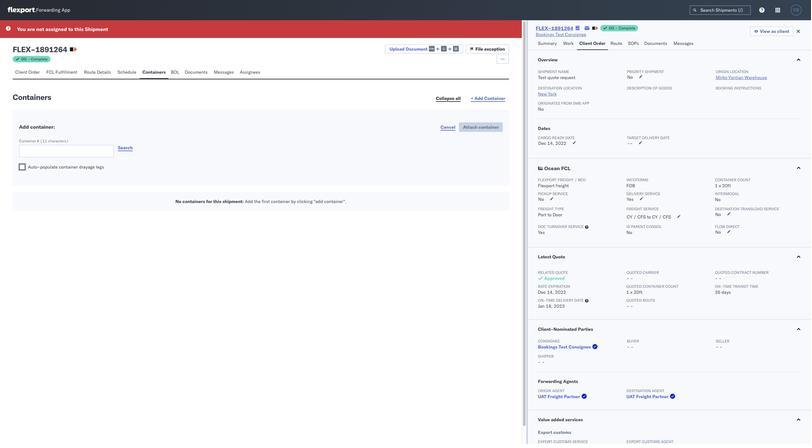 Task type: describe. For each thing, give the bounding box(es) containing it.
freight down the destination agent on the bottom right of the page
[[636, 394, 651, 400]]

quoted for quoted carrier - -
[[626, 271, 642, 275]]

1 horizontal spatial documents button
[[642, 38, 671, 50]]

1 horizontal spatial this
[[213, 199, 221, 205]]

parent
[[631, 225, 645, 229]]

1 horizontal spatial messages
[[674, 41, 694, 46]]

booking
[[716, 86, 733, 91]]

destination for new
[[538, 86, 562, 91]]

agent for destination agent
[[652, 389, 664, 394]]

schedule
[[118, 69, 136, 75]]

container:
[[30, 124, 55, 130]]

approved
[[544, 276, 565, 282]]

1 horizontal spatial /
[[634, 214, 636, 220]]

collapse all
[[436, 96, 461, 101]]

container for x
[[715, 178, 736, 182]]

all
[[456, 96, 461, 101]]

0 vertical spatial documents
[[644, 41, 667, 46]]

collapse
[[436, 96, 454, 101]]

dec inside quoted contract number - - rate expiration dec 14, 2022
[[538, 290, 546, 296]]

containers
[[182, 199, 205, 205]]

0 vertical spatial dec
[[538, 141, 546, 146]]

container # (11 characters)
[[19, 139, 69, 144]]

--
[[627, 141, 633, 146]]

route button
[[608, 38, 625, 50]]

0 vertical spatial yes
[[627, 197, 634, 202]]

0 horizontal spatial dg - complete
[[21, 57, 48, 61]]

turnover
[[547, 225, 567, 229]]

no down pickup
[[538, 197, 544, 202]]

carrier
[[643, 271, 659, 275]]

shipper - -
[[538, 355, 554, 366]]

1 horizontal spatial container
[[271, 199, 290, 205]]

target delivery date
[[627, 136, 670, 140]]

x inside quoted container count 1 x 20ft
[[630, 290, 633, 296]]

destination location new york
[[538, 86, 582, 97]]

view as client
[[760, 29, 789, 34]]

delivery
[[626, 192, 644, 196]]

containers inside 'button'
[[142, 69, 166, 75]]

1 vertical spatial complete
[[31, 57, 48, 61]]

nominated
[[553, 327, 577, 333]]

1 vertical spatial freight
[[556, 183, 569, 189]]

client for rightmost client order button
[[579, 41, 592, 46]]

quote
[[552, 254, 565, 260]]

1 cfs from the left
[[637, 214, 646, 220]]

auto-
[[28, 164, 40, 170]]

freight down 'origin agent'
[[548, 394, 563, 400]]

forwarding agents
[[538, 379, 578, 385]]

2 vertical spatial destination
[[626, 389, 651, 394]]

sops
[[628, 41, 639, 46]]

file exception
[[475, 46, 505, 52]]

flex - 1891264
[[13, 45, 67, 54]]

no up flow
[[715, 212, 721, 218]]

quoted carrier - -
[[626, 271, 659, 282]]

client
[[777, 29, 789, 34]]

0 vertical spatial bookings
[[536, 32, 554, 37]]

service
[[643, 207, 659, 212]]

0 vertical spatial container
[[59, 164, 78, 170]]

collapse all button
[[432, 94, 465, 103]]

originates from smb app no
[[538, 101, 589, 112]]

0 vertical spatial test
[[555, 32, 564, 37]]

container for characters)
[[19, 139, 36, 144]]

forwarding app
[[36, 7, 70, 13]]

1 flexport from the top
[[538, 178, 557, 182]]

quoted contract number - - rate expiration dec 14, 2022
[[538, 271, 769, 296]]

flexport. image
[[8, 7, 36, 13]]

0 horizontal spatial delivery
[[556, 298, 573, 303]]

flex-1891264 link
[[536, 25, 573, 31]]

0 vertical spatial freight
[[558, 178, 574, 182]]

1 vertical spatial messages
[[214, 69, 234, 75]]

forwarding for forwarding agents
[[538, 379, 562, 385]]

container count 1 x 20ft
[[715, 178, 751, 189]]

jan
[[538, 304, 545, 310]]

expiration
[[548, 284, 570, 289]]

to for cy / cfs to cy / cfs
[[647, 214, 651, 220]]

exception
[[484, 46, 505, 52]]

service down flexport freight / bco flexport freight
[[553, 192, 568, 196]]

1 vertical spatial 1891264
[[35, 45, 67, 54]]

order for rightmost client order button
[[593, 41, 605, 46]]

1 horizontal spatial client order button
[[577, 38, 608, 50]]

smb
[[573, 101, 581, 106]]

intermodal
[[715, 192, 739, 196]]

added
[[551, 418, 564, 423]]

partner for destination agent
[[652, 394, 669, 400]]

2 vertical spatial consignee
[[569, 345, 591, 350]]

door
[[553, 212, 562, 218]]

"add
[[314, 199, 323, 205]]

0 vertical spatial shipment
[[85, 26, 108, 32]]

latest quote
[[538, 254, 565, 260]]

2 horizontal spatial /
[[659, 214, 662, 220]]

jan 18, 2023
[[538, 304, 565, 310]]

0 vertical spatial dg
[[609, 26, 614, 30]]

2 vertical spatial test
[[559, 345, 568, 350]]

1 vertical spatial containers
[[13, 93, 51, 102]]

cancel button
[[437, 123, 459, 132]]

is parent consol no
[[626, 225, 662, 236]]

app inside originates from smb app no
[[582, 101, 589, 106]]

auto-populate container drayage legs
[[28, 164, 104, 170]]

value added services button
[[528, 411, 811, 430]]

buyer - -
[[627, 339, 639, 350]]

on- for on-time delivery date
[[538, 298, 546, 303]]

intermodal no
[[715, 192, 739, 203]]

date up parties
[[574, 298, 584, 303]]

1 vertical spatial consignee
[[538, 339, 560, 344]]

1 horizontal spatial complete
[[619, 26, 635, 30]]

ocean fcl
[[544, 165, 571, 172]]

client for left client order button
[[15, 69, 27, 75]]

0 vertical spatial bookings test consignee link
[[536, 31, 586, 38]]

upload document button
[[385, 44, 463, 54]]

client-nominated parties button
[[528, 320, 811, 339]]

(11
[[40, 139, 47, 144]]

no left containers
[[175, 199, 181, 205]]

doc
[[538, 225, 546, 229]]

clicking
[[297, 199, 313, 205]]

work
[[563, 41, 574, 46]]

freight inside freight type port to door
[[538, 207, 554, 212]]

client-
[[538, 327, 553, 333]]

forwarding for forwarding app
[[36, 7, 60, 13]]

35
[[715, 290, 720, 296]]

flow
[[715, 225, 725, 229]]

0 vertical spatial 14,
[[547, 141, 554, 146]]

test inside shipment name test quote request
[[538, 75, 546, 80]]

origin for origin agent
[[538, 389, 551, 394]]

0 horizontal spatial dg
[[21, 57, 27, 61]]

incoterms fob
[[626, 178, 648, 189]]

description of goods
[[627, 86, 672, 91]]

1 vertical spatial documents button
[[182, 67, 211, 79]]

upload document
[[389, 46, 428, 52]]

quoted route - -
[[626, 298, 655, 310]]

location for york
[[563, 86, 582, 91]]

14, inside quoted contract number - - rate expiration dec 14, 2022
[[547, 290, 554, 296]]

count inside quoted container count 1 x 20ft
[[665, 284, 678, 289]]

quoted container count 1 x 20ft
[[626, 284, 678, 296]]

1 vertical spatial bookings test consignee
[[538, 345, 591, 350]]

18,
[[546, 304, 553, 310]]

2 horizontal spatial time
[[750, 284, 758, 289]]

quoted for quoted contract number - - rate expiration dec 14, 2022
[[715, 271, 730, 275]]

consol
[[646, 225, 662, 229]]

20ft inside quoted container count 1 x 20ft
[[634, 290, 642, 296]]

2 cfs from the left
[[663, 214, 671, 220]]

2022 inside quoted contract number - - rate expiration dec 14, 2022
[[555, 290, 566, 296]]

0 horizontal spatial documents
[[185, 69, 208, 75]]

cancel
[[441, 124, 455, 130]]

container inside the + add container button
[[484, 96, 505, 101]]

uat freight partner link for origin
[[538, 394, 588, 400]]

document
[[406, 46, 428, 52]]

0 horizontal spatial add
[[19, 124, 29, 130]]

0 vertical spatial bookings test consignee
[[536, 32, 586, 37]]

2 flexport from the top
[[538, 183, 555, 189]]

0 horizontal spatial client order button
[[13, 67, 44, 79]]

1 vertical spatial quote
[[555, 271, 568, 275]]

route
[[643, 298, 655, 303]]

quoted for quoted container count 1 x 20ft
[[626, 284, 642, 289]]

request
[[560, 75, 575, 80]]

0 horizontal spatial app
[[62, 7, 70, 13]]

warehouse
[[745, 75, 767, 80]]

0 horizontal spatial messages button
[[211, 67, 237, 79]]

fcl fulfillment
[[46, 69, 77, 75]]

Search Shipments (/) text field
[[690, 5, 751, 15]]

rate
[[538, 284, 547, 289]]

client order for left client order button
[[15, 69, 40, 75]]

shipment
[[645, 69, 664, 74]]

date for dec 14, 2022
[[565, 136, 575, 140]]

destination for service
[[715, 207, 739, 212]]

customs
[[553, 430, 571, 436]]

services
[[565, 418, 583, 423]]

agent for origin agent
[[552, 389, 565, 394]]

latest quote button
[[528, 248, 811, 267]]

related quote
[[538, 271, 568, 275]]

add inside button
[[474, 96, 483, 101]]

uat freight partner link for destination
[[626, 394, 677, 400]]



Task type: vqa. For each thing, say whether or not it's contained in the screenshot.
Flexport freight / BCO Flexport freight at right top
yes



Task type: locate. For each thing, give the bounding box(es) containing it.
14, down cargo ready date
[[547, 141, 554, 146]]

client order button down flex
[[13, 67, 44, 79]]

location inside destination location new york
[[563, 86, 582, 91]]

container left #
[[19, 139, 36, 144]]

add right +
[[474, 96, 483, 101]]

0 horizontal spatial destination
[[538, 86, 562, 91]]

1 horizontal spatial count
[[737, 178, 751, 182]]

0 vertical spatial location
[[730, 69, 748, 74]]

1 inside container count 1 x 20ft
[[715, 183, 718, 189]]

container inside container count 1 x 20ft
[[715, 178, 736, 182]]

type
[[555, 207, 564, 212]]

bookings up shipper
[[538, 345, 558, 350]]

add left the
[[245, 199, 253, 205]]

1 horizontal spatial x
[[719, 183, 721, 189]]

1 horizontal spatial origin
[[716, 69, 729, 74]]

x inside container count 1 x 20ft
[[719, 183, 721, 189]]

0 horizontal spatial shipment
[[85, 26, 108, 32]]

1891264 up the work
[[551, 25, 573, 31]]

0 horizontal spatial documents button
[[182, 67, 211, 79]]

1 horizontal spatial add
[[245, 199, 253, 205]]

no down is
[[626, 230, 632, 236]]

documents right bol button at top
[[185, 69, 208, 75]]

messages button left assignees at the top left
[[211, 67, 237, 79]]

consignee down the client-
[[538, 339, 560, 344]]

2 uat freight partner from the left
[[626, 394, 669, 400]]

delivery up the 2023
[[556, 298, 573, 303]]

1891264 down the assigned
[[35, 45, 67, 54]]

0 horizontal spatial yes
[[538, 230, 545, 236]]

originates
[[538, 101, 560, 106]]

parties
[[578, 327, 593, 333]]

forwarding up 'origin agent'
[[538, 379, 562, 385]]

messages button up overview button
[[671, 38, 697, 50]]

quoted for quoted route - -
[[626, 298, 642, 303]]

1 horizontal spatial client
[[579, 41, 592, 46]]

partner for origin agent
[[564, 394, 580, 400]]

location up 'mirko yantian warehouse' link
[[730, 69, 748, 74]]

to for freight type port to door
[[548, 212, 552, 218]]

add left the container:
[[19, 124, 29, 130]]

by
[[291, 199, 296, 205]]

app
[[62, 7, 70, 13], [582, 101, 589, 106]]

pickup
[[538, 192, 552, 196]]

/ inside flexport freight / bco flexport freight
[[575, 178, 577, 182]]

complete down flex - 1891264 on the left of page
[[31, 57, 48, 61]]

to down service
[[647, 214, 651, 220]]

1 partner from the left
[[564, 394, 580, 400]]

you
[[17, 26, 26, 32]]

0 horizontal spatial 1
[[626, 290, 629, 296]]

1 vertical spatial documents
[[185, 69, 208, 75]]

dec down cargo
[[538, 141, 546, 146]]

quoted inside quoted contract number - - rate expiration dec 14, 2022
[[715, 271, 730, 275]]

1 horizontal spatial documents
[[644, 41, 667, 46]]

fcl inside 'button'
[[561, 165, 571, 172]]

search button
[[114, 143, 137, 153]]

2022 down expiration
[[555, 290, 566, 296]]

location
[[730, 69, 748, 74], [563, 86, 582, 91]]

1 vertical spatial client order button
[[13, 67, 44, 79]]

quoted left carrier
[[626, 271, 642, 275]]

order for left client order button
[[28, 69, 40, 75]]

0 vertical spatial complete
[[619, 26, 635, 30]]

fcl inside button
[[46, 69, 54, 75]]

/ up the parent
[[634, 214, 636, 220]]

freight service
[[626, 207, 659, 212]]

this right the assigned
[[74, 26, 84, 32]]

0 vertical spatial consignee
[[565, 32, 586, 37]]

service right turnover
[[568, 225, 584, 229]]

0 horizontal spatial to
[[68, 26, 73, 32]]

0 vertical spatial documents button
[[642, 38, 671, 50]]

destination inside destination location new york
[[538, 86, 562, 91]]

1 vertical spatial container
[[19, 139, 36, 144]]

1 agent from the left
[[552, 389, 565, 394]]

1 horizontal spatial cfs
[[663, 214, 671, 220]]

1 vertical spatial delivery
[[556, 298, 573, 303]]

destination agent
[[626, 389, 664, 394]]

dg down flex
[[21, 57, 27, 61]]

20ft
[[722, 183, 731, 189], [634, 290, 642, 296]]

of
[[653, 86, 658, 91]]

app right smb
[[582, 101, 589, 106]]

0 vertical spatial containers
[[142, 69, 166, 75]]

2 horizontal spatial destination
[[715, 207, 739, 212]]

1 horizontal spatial dg
[[609, 26, 614, 30]]

0 horizontal spatial time
[[546, 298, 555, 303]]

name
[[558, 69, 569, 74]]

no inside "is parent consol no"
[[626, 230, 632, 236]]

route details button
[[81, 67, 115, 79]]

new york link
[[538, 91, 557, 97]]

1 vertical spatial bookings
[[538, 345, 558, 350]]

0 horizontal spatial cy
[[627, 214, 632, 220]]

0 vertical spatial client order
[[579, 41, 605, 46]]

quoted
[[626, 271, 642, 275], [715, 271, 730, 275], [626, 284, 642, 289], [626, 298, 642, 303]]

dec down rate
[[538, 290, 546, 296]]

1 vertical spatial on-
[[538, 298, 546, 303]]

yes down doc
[[538, 230, 545, 236]]

delivery service
[[626, 192, 660, 196]]

service up service
[[645, 192, 660, 196]]

cy up is
[[627, 214, 632, 220]]

route left the sops
[[611, 41, 622, 46]]

description
[[627, 86, 652, 91]]

1 vertical spatial destination
[[715, 207, 739, 212]]

client down flex
[[15, 69, 27, 75]]

origin down forwarding agents
[[538, 389, 551, 394]]

1 vertical spatial app
[[582, 101, 589, 106]]

1 vertical spatial count
[[665, 284, 678, 289]]

location for yantian
[[730, 69, 748, 74]]

test
[[555, 32, 564, 37], [538, 75, 546, 80], [559, 345, 568, 350]]

to inside freight type port to door
[[548, 212, 552, 218]]

2 uat from the left
[[626, 394, 635, 400]]

1 vertical spatial x
[[630, 290, 633, 296]]

0 vertical spatial messages
[[674, 41, 694, 46]]

count down latest quote button
[[665, 284, 678, 289]]

1 horizontal spatial 1
[[715, 183, 718, 189]]

route inside "button"
[[611, 41, 622, 46]]

0 horizontal spatial container
[[59, 164, 78, 170]]

x up the quoted route - -
[[630, 290, 633, 296]]

to right the assigned
[[68, 26, 73, 32]]

time up jan 18, 2023
[[546, 298, 555, 303]]

flex-
[[536, 25, 551, 31]]

0 vertical spatial app
[[62, 7, 70, 13]]

no down originates
[[538, 106, 544, 112]]

delivery
[[642, 136, 659, 140], [556, 298, 573, 303]]

agents
[[563, 379, 578, 385]]

time right transit
[[750, 284, 758, 289]]

quoted inside the quoted route - -
[[626, 298, 642, 303]]

1 vertical spatial client order
[[15, 69, 40, 75]]

messages left assignees at the top left
[[214, 69, 234, 75]]

as
[[771, 29, 776, 34]]

no inside intermodal no
[[715, 197, 721, 203]]

dg - complete up route "button"
[[609, 26, 635, 30]]

container up intermodal
[[715, 178, 736, 182]]

2 cy from the left
[[652, 214, 658, 220]]

1
[[715, 183, 718, 189], [626, 290, 629, 296]]

uat freight partner for destination
[[626, 394, 669, 400]]

1 uat freight partner link from the left
[[538, 394, 588, 400]]

quoted inside quoted carrier - -
[[626, 271, 642, 275]]

priority shipment
[[627, 69, 664, 74]]

0 vertical spatial add
[[474, 96, 483, 101]]

uat down 'origin agent'
[[538, 394, 547, 400]]

1 up intermodal
[[715, 183, 718, 189]]

1 vertical spatial yes
[[538, 230, 545, 236]]

cy down service
[[652, 214, 658, 220]]

booking instructions
[[716, 86, 761, 91]]

date for --
[[660, 136, 670, 140]]

client order right 'work' button
[[579, 41, 605, 46]]

1 vertical spatial 2022
[[555, 290, 566, 296]]

container inside quoted container count 1 x 20ft
[[643, 284, 664, 289]]

uat down the destination agent on the bottom right of the page
[[626, 394, 635, 400]]

None text field
[[19, 145, 114, 158]]

bookings test consignee down 'nominated'
[[538, 345, 591, 350]]

0 horizontal spatial uat
[[538, 394, 547, 400]]

1 vertical spatial bookings test consignee link
[[538, 344, 599, 351]]

1 up the quoted route - -
[[626, 290, 629, 296]]

on- for on-time transit time 35 days
[[715, 284, 723, 289]]

uat freight partner link down 'origin agent'
[[538, 394, 588, 400]]

2 horizontal spatial add
[[474, 96, 483, 101]]

0 horizontal spatial this
[[74, 26, 84, 32]]

0 horizontal spatial order
[[28, 69, 40, 75]]

cfs
[[637, 214, 646, 220], [663, 214, 671, 220]]

0 vertical spatial container
[[484, 96, 505, 101]]

1 cy from the left
[[627, 214, 632, 220]]

0 vertical spatial 20ft
[[722, 183, 731, 189]]

0 vertical spatial 1891264
[[551, 25, 573, 31]]

0 vertical spatial client
[[579, 41, 592, 46]]

view
[[760, 29, 770, 34]]

1 vertical spatial order
[[28, 69, 40, 75]]

1 horizontal spatial uat freight partner link
[[626, 394, 677, 400]]

0 vertical spatial delivery
[[642, 136, 659, 140]]

0 horizontal spatial client
[[15, 69, 27, 75]]

2 vertical spatial add
[[245, 199, 253, 205]]

value added services
[[538, 418, 583, 423]]

os button
[[789, 3, 803, 17]]

containers up the add container: on the top left
[[13, 93, 51, 102]]

1 vertical spatial 14,
[[547, 290, 554, 296]]

0 horizontal spatial route
[[84, 69, 96, 75]]

flex
[[13, 45, 31, 54]]

client order button right the work
[[577, 38, 608, 50]]

quoted inside quoted container count 1 x 20ft
[[626, 284, 642, 289]]

0 horizontal spatial uat freight partner link
[[538, 394, 588, 400]]

date right the ready
[[565, 136, 575, 140]]

no
[[627, 74, 633, 80], [538, 106, 544, 112], [538, 197, 544, 202], [715, 197, 721, 203], [175, 199, 181, 205], [715, 212, 721, 218], [715, 230, 721, 235], [626, 230, 632, 236]]

1 horizontal spatial uat
[[626, 394, 635, 400]]

no down priority on the top right of the page
[[627, 74, 633, 80]]

dec 14, 2022
[[538, 141, 566, 146]]

bol button
[[168, 67, 182, 79]]

1 horizontal spatial app
[[582, 101, 589, 106]]

incoterms
[[626, 178, 648, 182]]

fcl right ocean
[[561, 165, 571, 172]]

quote up approved
[[555, 271, 568, 275]]

2 uat freight partner link from the left
[[626, 394, 677, 400]]

service right transload
[[764, 207, 779, 212]]

1 horizontal spatial shipment
[[538, 69, 557, 74]]

time for on-time transit time 35 days
[[723, 284, 732, 289]]

route inside button
[[84, 69, 96, 75]]

on-
[[715, 284, 723, 289], [538, 298, 546, 303]]

no down intermodal
[[715, 197, 721, 203]]

route for route
[[611, 41, 622, 46]]

assignees button
[[237, 67, 264, 79]]

not
[[36, 26, 44, 32]]

flexport down ocean
[[538, 178, 557, 182]]

uat freight partner for origin
[[538, 394, 580, 400]]

container
[[484, 96, 505, 101], [19, 139, 36, 144], [715, 178, 736, 182]]

bookings test consignee link down client-nominated parties
[[538, 344, 599, 351]]

1 vertical spatial location
[[563, 86, 582, 91]]

uat freight partner down the destination agent on the bottom right of the page
[[626, 394, 669, 400]]

quote inside shipment name test quote request
[[548, 75, 559, 80]]

bookings
[[536, 32, 554, 37], [538, 345, 558, 350]]

container left drayage
[[59, 164, 78, 170]]

summary
[[538, 41, 557, 46]]

priority
[[627, 69, 644, 74]]

0 horizontal spatial on-
[[538, 298, 546, 303]]

buyer
[[627, 339, 639, 344]]

quoted down quoted carrier - - at the bottom right of the page
[[626, 284, 642, 289]]

1 horizontal spatial location
[[730, 69, 748, 74]]

freight down delivery
[[626, 207, 642, 212]]

0 vertical spatial fcl
[[46, 69, 54, 75]]

flexport freight / bco flexport freight
[[538, 178, 586, 189]]

+ add container button
[[467, 94, 509, 103]]

flex-1891264
[[536, 25, 573, 31]]

1 horizontal spatial delivery
[[642, 136, 659, 140]]

schedule button
[[115, 67, 140, 79]]

no containers for this shipment: add the first container by clicking "add container".
[[175, 199, 346, 205]]

this right for
[[213, 199, 221, 205]]

0 horizontal spatial 1891264
[[35, 45, 67, 54]]

1891264
[[551, 25, 573, 31], [35, 45, 67, 54]]

/ left the bco
[[575, 178, 577, 182]]

1 vertical spatial dec
[[538, 290, 546, 296]]

instructions
[[734, 86, 761, 91]]

origin for origin location mirko yantian warehouse
[[716, 69, 729, 74]]

2023
[[554, 304, 565, 310]]

transit
[[733, 284, 749, 289]]

documents up overview button
[[644, 41, 667, 46]]

0 vertical spatial route
[[611, 41, 622, 46]]

x up intermodal
[[719, 183, 721, 189]]

time for on-time delivery date
[[546, 298, 555, 303]]

time up days on the right
[[723, 284, 732, 289]]

dg - complete down flex - 1891264 on the left of page
[[21, 57, 48, 61]]

on- up jan
[[538, 298, 546, 303]]

details
[[97, 69, 111, 75]]

consignee up the work
[[565, 32, 586, 37]]

forwarding
[[36, 7, 60, 13], [538, 379, 562, 385]]

contract
[[731, 271, 751, 275]]

fcl fulfillment button
[[44, 67, 81, 79]]

14,
[[547, 141, 554, 146], [547, 290, 554, 296]]

seller - -
[[716, 339, 729, 350]]

messages button
[[671, 38, 697, 50], [211, 67, 237, 79]]

2 agent from the left
[[652, 389, 664, 394]]

file exception button
[[466, 44, 509, 54], [466, 44, 509, 54]]

1 vertical spatial messages button
[[211, 67, 237, 79]]

on- inside "on-time transit time 35 days"
[[715, 284, 723, 289]]

container left by
[[271, 199, 290, 205]]

export customs
[[538, 430, 571, 436]]

order
[[593, 41, 605, 46], [28, 69, 40, 75]]

1 horizontal spatial container
[[484, 96, 505, 101]]

add container:
[[19, 124, 55, 130]]

0 horizontal spatial partner
[[564, 394, 580, 400]]

ready
[[552, 136, 564, 140]]

overview button
[[528, 50, 811, 69]]

container".
[[324, 199, 346, 205]]

1 horizontal spatial destination
[[626, 389, 651, 394]]

partner down the destination agent on the bottom right of the page
[[652, 394, 669, 400]]

0 vertical spatial 1
[[715, 183, 718, 189]]

shipment inside shipment name test quote request
[[538, 69, 557, 74]]

origin inside origin location mirko yantian warehouse
[[716, 69, 729, 74]]

0 vertical spatial flexport
[[538, 178, 557, 182]]

0 horizontal spatial agent
[[552, 389, 565, 394]]

client order for rightmost client order button
[[579, 41, 605, 46]]

dg up route "button"
[[609, 26, 614, 30]]

messages up overview button
[[674, 41, 694, 46]]

uat for origin
[[538, 394, 547, 400]]

agent down forwarding agents
[[552, 389, 565, 394]]

origin up mirko
[[716, 69, 729, 74]]

cy / cfs to cy / cfs
[[627, 214, 671, 220]]

from
[[561, 101, 572, 106]]

app up you are not assigned to this shipment
[[62, 7, 70, 13]]

new
[[538, 91, 547, 97]]

on-time transit time 35 days
[[715, 284, 758, 296]]

target
[[627, 136, 641, 140]]

freight up pickup service
[[556, 183, 569, 189]]

1 vertical spatial shipment
[[538, 69, 557, 74]]

0 vertical spatial 2022
[[555, 141, 566, 146]]

quote down name
[[548, 75, 559, 80]]

0 vertical spatial dg - complete
[[609, 26, 635, 30]]

1 uat from the left
[[538, 394, 547, 400]]

2 partner from the left
[[652, 394, 669, 400]]

the
[[254, 199, 261, 205]]

documents
[[644, 41, 667, 46], [185, 69, 208, 75]]

no inside originates from smb app no
[[538, 106, 544, 112]]

route left details
[[84, 69, 96, 75]]

bookings test consignee
[[536, 32, 586, 37], [538, 345, 591, 350]]

1 horizontal spatial messages button
[[671, 38, 697, 50]]

/ up consol on the bottom right of page
[[659, 214, 662, 220]]

bookings test consignee link up the work
[[536, 31, 586, 38]]

uat for destination
[[626, 394, 635, 400]]

assignees
[[240, 69, 260, 75]]

count inside container count 1 x 20ft
[[737, 178, 751, 182]]

20ft inside container count 1 x 20ft
[[722, 183, 731, 189]]

legs
[[96, 164, 104, 170]]

test down 'nominated'
[[559, 345, 568, 350]]

1 vertical spatial test
[[538, 75, 546, 80]]

agent up value added services button
[[652, 389, 664, 394]]

no down flow
[[715, 230, 721, 235]]

documents button right bol
[[182, 67, 211, 79]]

bookings down flex-
[[536, 32, 554, 37]]

1 uat freight partner from the left
[[538, 394, 580, 400]]

2 horizontal spatial container
[[715, 178, 736, 182]]

#
[[37, 139, 39, 144]]

order down flex - 1891264 on the left of page
[[28, 69, 40, 75]]

14, down rate
[[547, 290, 554, 296]]

yes
[[627, 197, 634, 202], [538, 230, 545, 236]]

fcl left fulfillment
[[46, 69, 54, 75]]

None checkbox
[[19, 164, 25, 170]]

route for route details
[[84, 69, 96, 75]]

test down the flex-1891264 link
[[555, 32, 564, 37]]

0 horizontal spatial origin
[[538, 389, 551, 394]]

1 inside quoted container count 1 x 20ft
[[626, 290, 629, 296]]

consignee
[[565, 32, 586, 37], [538, 339, 560, 344], [569, 345, 591, 350]]

location inside origin location mirko yantian warehouse
[[730, 69, 748, 74]]

/
[[575, 178, 577, 182], [634, 214, 636, 220], [659, 214, 662, 220]]

shipment:
[[222, 199, 244, 205]]



